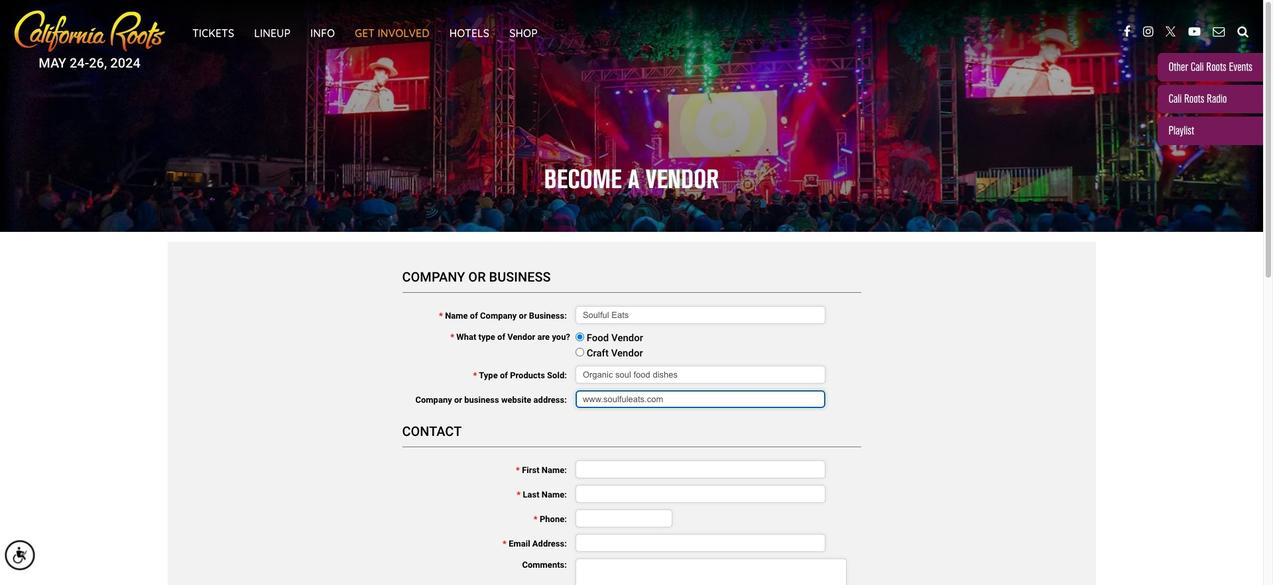 Task type: describe. For each thing, give the bounding box(es) containing it.
california roots festival on facebook - opens in new window image
[[1124, 26, 1131, 38]]

x (twitter) image
[[1166, 27, 1176, 36]]

www.yourwebsite.com text field
[[576, 391, 826, 409]]

california roots festival image
[[10, 7, 169, 56]]

california roots festival on instagram - opens in new window image
[[1143, 26, 1154, 38]]

site search image
[[1238, 26, 1249, 38]]



Task type: locate. For each thing, give the bounding box(es) containing it.
None text field
[[576, 306, 826, 324], [576, 485, 826, 503], [576, 306, 826, 324], [576, 485, 826, 503]]

None email field
[[576, 535, 826, 552]]

None text field
[[576, 366, 826, 384], [576, 461, 826, 479], [576, 366, 826, 384], [576, 461, 826, 479]]

None radio
[[576, 333, 584, 342], [576, 348, 584, 356], [576, 333, 584, 342], [576, 348, 584, 356]]

california roots festival on youtube - opens in new window image
[[1189, 26, 1201, 38]]

None telephone field
[[576, 510, 672, 528]]

main content
[[167, 242, 1096, 586]]

sign-up - opens in new window image
[[1213, 26, 1225, 38]]



